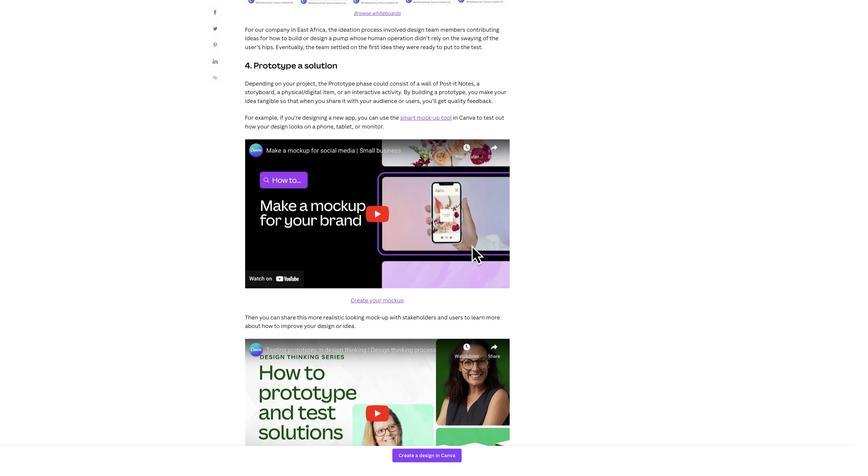 Task type: describe. For each thing, give the bounding box(es) containing it.
for
[[260, 35, 268, 42]]

a inside in canva to test out how your design looks on a phone, tablet, or monitor.
[[313, 123, 316, 130]]

0 horizontal spatial it
[[342, 97, 346, 105]]

the right use
[[390, 114, 399, 122]]

design inside in canva to test out how your design looks on a phone, tablet, or monitor.
[[271, 123, 288, 130]]

consist
[[390, 80, 409, 87]]

building
[[412, 88, 433, 96]]

build
[[289, 35, 302, 42]]

to inside in canva to test out how your design looks on a phone, tablet, or monitor.
[[477, 114, 483, 122]]

physical/digital
[[282, 88, 322, 96]]

depending
[[245, 80, 274, 87]]

phone,
[[317, 123, 335, 130]]

could
[[374, 80, 389, 87]]

east
[[297, 26, 309, 33]]

1 horizontal spatial of
[[433, 80, 439, 87]]

that
[[288, 97, 299, 105]]

then
[[245, 314, 258, 321]]

in inside in canva to test out how your design looks on a phone, tablet, or monitor.
[[453, 114, 458, 122]]

mock- inside then you can share this more realistic looking mock-up with stakeholders and users to learn more about how to improve your design or idea.
[[366, 314, 382, 321]]

4.
[[245, 60, 252, 71]]

notes,
[[459, 80, 476, 87]]

phase
[[357, 80, 372, 87]]

app,
[[345, 114, 357, 122]]

create
[[351, 297, 369, 304]]

your right make
[[495, 88, 507, 96]]

share inside then you can share this more realistic looking mock-up with stakeholders and users to learn more about how to improve your design or idea.
[[281, 314, 296, 321]]

your inside in canva to test out how your design looks on a phone, tablet, or monitor.
[[258, 123, 270, 130]]

with inside then you can share this more realistic looking mock-up with stakeholders and users to learn more about how to improve your design or idea.
[[390, 314, 402, 321]]

user's
[[245, 43, 261, 51]]

or inside then you can share this more realistic looking mock-up with stakeholders and users to learn more about how to improve your design or idea.
[[336, 323, 342, 330]]

monitor.
[[362, 123, 384, 130]]

1 horizontal spatial it
[[454, 80, 457, 87]]

1 horizontal spatial mock-
[[417, 114, 433, 122]]

the down members
[[451, 35, 460, 42]]

activity.
[[382, 88, 403, 96]]

mockup
[[383, 297, 404, 304]]

realistic
[[324, 314, 344, 321]]

post-
[[440, 80, 454, 87]]

make
[[480, 88, 493, 96]]

to left learn
[[465, 314, 470, 321]]

use
[[380, 114, 389, 122]]

feedback.
[[468, 97, 493, 105]]

stakeholders
[[403, 314, 437, 321]]

with inside depending on your project, the prototype phase could consist of a wall of post-it notes, a storyboard, a physical/digital item, or an interactive activity. by building a prototype, you make your idea tangible so that when you share it with your audience or users, you'll get quality feedback.
[[347, 97, 359, 105]]

and
[[438, 314, 448, 321]]

tangible
[[258, 97, 279, 105]]

1 more from the left
[[308, 314, 322, 321]]

create your mockup link
[[351, 297, 404, 304]]

the inside depending on your project, the prototype phase could consist of a wall of post-it notes, a storyboard, a physical/digital item, or an interactive activity. by building a prototype, you make your idea tangible so that when you share it with your audience or users, you'll get quality feedback.
[[319, 80, 327, 87]]

design up didn't
[[408, 26, 425, 33]]

solution
[[305, 60, 338, 71]]

the up pump
[[329, 26, 337, 33]]

first
[[369, 43, 380, 51]]

didn't
[[415, 35, 430, 42]]

design inside then you can share this more realistic looking mock-up with stakeholders and users to learn more about how to improve your design or idea.
[[318, 323, 335, 330]]

0 horizontal spatial prototype
[[254, 60, 296, 71]]

on down the whose
[[351, 43, 358, 51]]

a up project,
[[298, 60, 303, 71]]

hips.
[[262, 43, 275, 51]]

improve
[[281, 323, 303, 330]]

when
[[300, 97, 314, 105]]

canva
[[460, 114, 476, 122]]

looks
[[289, 123, 303, 130]]

test
[[484, 114, 494, 122]]

test.
[[472, 43, 483, 51]]

quality
[[448, 97, 466, 105]]

wall
[[421, 80, 432, 87]]

how inside then you can share this more realistic looking mock-up with stakeholders and users to learn more about how to improve your design or idea.
[[262, 323, 273, 330]]

project,
[[297, 80, 317, 87]]

users
[[449, 314, 464, 321]]

a up you'll on the top
[[435, 88, 438, 96]]

browse whiteboards link
[[354, 10, 401, 17]]

2 more from the left
[[487, 314, 500, 321]]

this
[[297, 314, 307, 321]]

create your mockup
[[351, 297, 404, 304]]

up inside then you can share this more realistic looking mock-up with stakeholders and users to learn more about how to improve your design or idea.
[[382, 314, 389, 321]]

0 vertical spatial team
[[426, 26, 440, 33]]

to left improve on the bottom left of page
[[274, 323, 280, 330]]

smart mock-up tool link
[[401, 114, 452, 122]]

can inside then you can share this more realistic looking mock-up with stakeholders and users to learn more about how to improve your design or idea.
[[271, 314, 280, 321]]

out
[[496, 114, 505, 122]]

a right notes,
[[477, 80, 480, 87]]

your down interactive
[[360, 97, 372, 105]]

tablet,
[[336, 123, 354, 130]]

how inside in canva to test out how your design looks on a phone, tablet, or monitor.
[[245, 123, 256, 130]]

for our company in east africa, the ideation process involved design team members contributing ideas for how to build or design a pump whose human operation didn't rely on the swaying of the user's hips. eventually, the team settled on the first idea they were ready to put to the test.
[[245, 26, 500, 51]]

the down the whose
[[359, 43, 368, 51]]

whiteboards
[[372, 10, 401, 17]]

ideation
[[339, 26, 360, 33]]

you're
[[285, 114, 301, 122]]

settled
[[331, 43, 350, 51]]

how inside for our company in east africa, the ideation process involved design team members contributing ideas for how to build or design a pump whose human operation didn't rely on the swaying of the user's hips. eventually, the team settled on the first idea they were ready to put to the test.
[[269, 35, 281, 42]]

swaying
[[461, 35, 482, 42]]

learn
[[472, 314, 485, 321]]

eventually,
[[276, 43, 305, 51]]

idea inside depending on your project, the prototype phase could consist of a wall of post-it notes, a storyboard, a physical/digital item, or an interactive activity. by building a prototype, you make your idea tangible so that when you share it with your audience or users, you'll get quality feedback.
[[245, 97, 256, 105]]

an
[[345, 88, 351, 96]]

our
[[255, 26, 264, 33]]

new
[[333, 114, 344, 122]]

a left wall
[[417, 80, 420, 87]]



Task type: vqa. For each thing, say whether or not it's contained in the screenshot.
bottommost Prototype
yes



Task type: locate. For each thing, give the bounding box(es) containing it.
for example, if you're designing a new app, you can use the smart mock-up tool
[[245, 114, 452, 122]]

prototype inside depending on your project, the prototype phase could consist of a wall of post-it notes, a storyboard, a physical/digital item, or an interactive activity. by building a prototype, you make your idea tangible so that when you share it with your audience or users, you'll get quality feedback.
[[329, 80, 355, 87]]

0 horizontal spatial up
[[382, 314, 389, 321]]

0 vertical spatial idea
[[381, 43, 392, 51]]

members
[[441, 26, 466, 33]]

with down 'mockup'
[[390, 314, 402, 321]]

how down example,
[[245, 123, 256, 130]]

how down company
[[269, 35, 281, 42]]

prototype
[[254, 60, 296, 71], [329, 80, 355, 87]]

share up improve on the bottom left of page
[[281, 314, 296, 321]]

1 horizontal spatial team
[[426, 26, 440, 33]]

on up so
[[275, 80, 282, 87]]

process
[[362, 26, 382, 33]]

on inside in canva to test out how your design looks on a phone, tablet, or monitor.
[[305, 123, 311, 130]]

a left new
[[329, 114, 332, 122]]

storyboard,
[[245, 88, 276, 96]]

1 vertical spatial up
[[382, 314, 389, 321]]

0 vertical spatial how
[[269, 35, 281, 42]]

a left pump
[[329, 35, 332, 42]]

0 horizontal spatial share
[[281, 314, 296, 321]]

0 vertical spatial up
[[433, 114, 440, 122]]

ideas
[[245, 35, 259, 42]]

2 vertical spatial how
[[262, 323, 273, 330]]

mock-
[[417, 114, 433, 122], [366, 314, 382, 321]]

you right then
[[260, 314, 269, 321]]

your down example,
[[258, 123, 270, 130]]

to right the 'put'
[[454, 43, 460, 51]]

1 horizontal spatial idea
[[381, 43, 392, 51]]

human
[[368, 35, 386, 42]]

it
[[454, 80, 457, 87], [342, 97, 346, 105]]

put
[[444, 43, 453, 51]]

smart
[[401, 114, 416, 122]]

mock- right smart
[[417, 114, 433, 122]]

up left tool
[[433, 114, 440, 122]]

audience
[[373, 97, 398, 105]]

depending on your project, the prototype phase could consist of a wall of post-it notes, a storyboard, a physical/digital item, or an interactive activity. by building a prototype, you make your idea tangible so that when you share it with your audience or users, you'll get quality feedback.
[[245, 80, 507, 105]]

1 horizontal spatial more
[[487, 314, 500, 321]]

your down this
[[304, 323, 316, 330]]

in canva to test out how your design looks on a phone, tablet, or monitor.
[[245, 114, 505, 130]]

you down item,
[[316, 97, 325, 105]]

0 vertical spatial with
[[347, 97, 359, 105]]

to
[[282, 35, 287, 42], [437, 43, 443, 51], [454, 43, 460, 51], [477, 114, 483, 122], [465, 314, 470, 321], [274, 323, 280, 330]]

4. prototype a solution
[[245, 60, 338, 71]]

for
[[245, 26, 254, 33], [245, 114, 254, 122]]

it down the an
[[342, 97, 346, 105]]

0 horizontal spatial with
[[347, 97, 359, 105]]

1 vertical spatial idea
[[245, 97, 256, 105]]

design down if
[[271, 123, 288, 130]]

in up build
[[291, 26, 296, 33]]

1 vertical spatial prototype
[[329, 80, 355, 87]]

0 vertical spatial share
[[327, 97, 341, 105]]

to left "test"
[[477, 114, 483, 122]]

about
[[245, 323, 261, 330]]

0 horizontal spatial team
[[316, 43, 330, 51]]

you right app,
[[358, 114, 368, 122]]

of
[[483, 35, 489, 42], [410, 80, 416, 87], [433, 80, 439, 87]]

in inside for our company in east africa, the ideation process involved design team members contributing ideas for how to build or design a pump whose human operation didn't rely on the swaying of the user's hips. eventually, the team settled on the first idea they were ready to put to the test.
[[291, 26, 296, 33]]

it up prototype,
[[454, 80, 457, 87]]

your right create
[[370, 297, 382, 304]]

involved
[[384, 26, 406, 33]]

the down contributing
[[490, 35, 499, 42]]

for for for our company in east africa, the ideation process involved design team members contributing ideas for how to build or design a pump whose human operation didn't rely on the swaying of the user's hips. eventually, the team settled on the first idea they were ready to put to the test.
[[245, 26, 254, 33]]

1 vertical spatial share
[[281, 314, 296, 321]]

share inside depending on your project, the prototype phase could consist of a wall of post-it notes, a storyboard, a physical/digital item, or an interactive activity. by building a prototype, you make your idea tangible so that when you share it with your audience or users, you'll get quality feedback.
[[327, 97, 341, 105]]

1 vertical spatial how
[[245, 123, 256, 130]]

more right this
[[308, 314, 322, 321]]

users,
[[406, 97, 422, 105]]

design
[[408, 26, 425, 33], [310, 35, 328, 42], [271, 123, 288, 130], [318, 323, 335, 330]]

prototype,
[[439, 88, 467, 96]]

for inside for our company in east africa, the ideation process involved design team members contributing ideas for how to build or design a pump whose human operation didn't rely on the swaying of the user's hips. eventually, the team settled on the first idea they were ready to put to the test.
[[245, 26, 254, 33]]

2 for from the top
[[245, 114, 254, 122]]

1 vertical spatial team
[[316, 43, 330, 51]]

to left the 'put'
[[437, 43, 443, 51]]

on
[[443, 35, 450, 42], [351, 43, 358, 51], [275, 80, 282, 87], [305, 123, 311, 130]]

prototype down hips.
[[254, 60, 296, 71]]

team
[[426, 26, 440, 33], [316, 43, 330, 51]]

if
[[280, 114, 284, 122]]

1 horizontal spatial with
[[390, 314, 402, 321]]

whose
[[350, 35, 367, 42]]

with down the an
[[347, 97, 359, 105]]

team up rely
[[426, 26, 440, 33]]

get
[[438, 97, 447, 105]]

rely
[[432, 35, 442, 42]]

1 vertical spatial mock-
[[366, 314, 382, 321]]

for up ideas
[[245, 26, 254, 33]]

0 vertical spatial prototype
[[254, 60, 296, 71]]

you'll
[[423, 97, 437, 105]]

so
[[280, 97, 287, 105]]

share down item,
[[327, 97, 341, 105]]

design down "africa," at left top
[[310, 35, 328, 42]]

to up eventually, on the top left of the page
[[282, 35, 287, 42]]

1 vertical spatial can
[[271, 314, 280, 321]]

1 vertical spatial for
[[245, 114, 254, 122]]

2 horizontal spatial of
[[483, 35, 489, 42]]

looking
[[346, 314, 365, 321]]

can up monitor.
[[369, 114, 379, 122]]

in
[[291, 26, 296, 33], [453, 114, 458, 122]]

africa,
[[310, 26, 327, 33]]

1 horizontal spatial prototype
[[329, 80, 355, 87]]

more right learn
[[487, 314, 500, 321]]

0 vertical spatial it
[[454, 80, 457, 87]]

can right then
[[271, 314, 280, 321]]

designing
[[303, 114, 328, 122]]

of down contributing
[[483, 35, 489, 42]]

browse
[[354, 10, 371, 17]]

0 horizontal spatial in
[[291, 26, 296, 33]]

then you can share this more realistic looking mock-up with stakeholders and users to learn more about how to improve your design or idea.
[[245, 314, 500, 330]]

you
[[469, 88, 478, 96], [316, 97, 325, 105], [358, 114, 368, 122], [260, 314, 269, 321]]

idea
[[381, 43, 392, 51], [245, 97, 256, 105]]

team left settled
[[316, 43, 330, 51]]

idea down storyboard,
[[245, 97, 256, 105]]

browse whiteboards
[[354, 10, 401, 17]]

0 horizontal spatial more
[[308, 314, 322, 321]]

operation
[[388, 35, 414, 42]]

of right wall
[[433, 80, 439, 87]]

ready
[[421, 43, 436, 51]]

of up by
[[410, 80, 416, 87]]

0 vertical spatial for
[[245, 26, 254, 33]]

idea inside for our company in east africa, the ideation process involved design team members contributing ideas for how to build or design a pump whose human operation didn't rely on the swaying of the user's hips. eventually, the team settled on the first idea they were ready to put to the test.
[[381, 43, 392, 51]]

pump
[[333, 35, 349, 42]]

can
[[369, 114, 379, 122], [271, 314, 280, 321]]

a down designing
[[313, 123, 316, 130]]

your
[[283, 80, 295, 87], [495, 88, 507, 96], [360, 97, 372, 105], [258, 123, 270, 130], [370, 297, 382, 304], [304, 323, 316, 330]]

a up so
[[277, 88, 280, 96]]

1 for from the top
[[245, 26, 254, 33]]

or left the an
[[338, 88, 343, 96]]

a inside for our company in east africa, the ideation process involved design team members contributing ideas for how to build or design a pump whose human operation didn't rely on the swaying of the user's hips. eventually, the team settled on the first idea they were ready to put to the test.
[[329, 35, 332, 42]]

0 horizontal spatial idea
[[245, 97, 256, 105]]

the down 'swaying'
[[461, 43, 470, 51]]

were
[[407, 43, 419, 51]]

they
[[394, 43, 405, 51]]

you inside then you can share this more realistic looking mock-up with stakeholders and users to learn more about how to improve your design or idea.
[[260, 314, 269, 321]]

1 horizontal spatial share
[[327, 97, 341, 105]]

1 vertical spatial with
[[390, 314, 402, 321]]

idea right 'first'
[[381, 43, 392, 51]]

or inside in canva to test out how your design looks on a phone, tablet, or monitor.
[[355, 123, 361, 130]]

your inside then you can share this more realistic looking mock-up with stakeholders and users to learn more about how to improve your design or idea.
[[304, 323, 316, 330]]

or
[[303, 35, 309, 42], [338, 88, 343, 96], [399, 97, 405, 105], [355, 123, 361, 130], [336, 323, 342, 330]]

in right tool
[[453, 114, 458, 122]]

on up the 'put'
[[443, 35, 450, 42]]

how
[[269, 35, 281, 42], [245, 123, 256, 130], [262, 323, 273, 330]]

of inside for our company in east africa, the ideation process involved design team members contributing ideas for how to build or design a pump whose human operation didn't rely on the swaying of the user's hips. eventually, the team settled on the first idea they were ready to put to the test.
[[483, 35, 489, 42]]

or down realistic
[[336, 323, 342, 330]]

the
[[329, 26, 337, 33], [451, 35, 460, 42], [490, 35, 499, 42], [306, 43, 315, 51], [359, 43, 368, 51], [461, 43, 470, 51], [319, 80, 327, 87], [390, 114, 399, 122]]

or down by
[[399, 97, 405, 105]]

or down east
[[303, 35, 309, 42]]

for for for example, if you're designing a new app, you can use the smart mock-up tool
[[245, 114, 254, 122]]

0 vertical spatial can
[[369, 114, 379, 122]]

company
[[266, 26, 290, 33]]

0 horizontal spatial mock-
[[366, 314, 382, 321]]

1 horizontal spatial in
[[453, 114, 458, 122]]

on down designing
[[305, 123, 311, 130]]

for left example,
[[245, 114, 254, 122]]

the down east
[[306, 43, 315, 51]]

0 vertical spatial mock-
[[417, 114, 433, 122]]

up
[[433, 114, 440, 122], [382, 314, 389, 321]]

design down realistic
[[318, 323, 335, 330]]

1 vertical spatial in
[[453, 114, 458, 122]]

on inside depending on your project, the prototype phase could consist of a wall of post-it notes, a storyboard, a physical/digital item, or an interactive activity. by building a prototype, you make your idea tangible so that when you share it with your audience or users, you'll get quality feedback.
[[275, 80, 282, 87]]

your up physical/digital
[[283, 80, 295, 87]]

mock- down 'create your mockup'
[[366, 314, 382, 321]]

you down notes,
[[469, 88, 478, 96]]

1 horizontal spatial can
[[369, 114, 379, 122]]

prototype up the an
[[329, 80, 355, 87]]

idea.
[[343, 323, 356, 330]]

tool
[[442, 114, 452, 122]]

how right about
[[262, 323, 273, 330]]

the up item,
[[319, 80, 327, 87]]

1 vertical spatial it
[[342, 97, 346, 105]]

contributing
[[467, 26, 500, 33]]

or down app,
[[355, 123, 361, 130]]

or inside for our company in east africa, the ideation process involved design team members contributing ideas for how to build or design a pump whose human operation didn't rely on the swaying of the user's hips. eventually, the team settled on the first idea they were ready to put to the test.
[[303, 35, 309, 42]]

with
[[347, 97, 359, 105], [390, 314, 402, 321]]

example,
[[255, 114, 279, 122]]

0 horizontal spatial can
[[271, 314, 280, 321]]

0 horizontal spatial of
[[410, 80, 416, 87]]

0 vertical spatial in
[[291, 26, 296, 33]]

interactive
[[352, 88, 381, 96]]

more
[[308, 314, 322, 321], [487, 314, 500, 321]]

1 horizontal spatial up
[[433, 114, 440, 122]]

item,
[[323, 88, 336, 96]]

a
[[329, 35, 332, 42], [298, 60, 303, 71], [417, 80, 420, 87], [477, 80, 480, 87], [277, 88, 280, 96], [435, 88, 438, 96], [329, 114, 332, 122], [313, 123, 316, 130]]

by
[[404, 88, 411, 96]]

up down create your mockup "link"
[[382, 314, 389, 321]]



